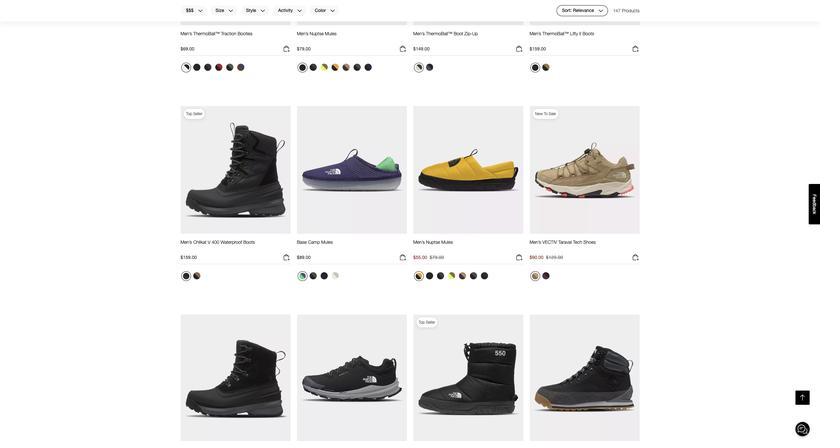 Task type: vqa. For each thing, say whether or not it's contained in the screenshot.
first Jacket from the right
no



Task type: describe. For each thing, give the bounding box(es) containing it.
summit navy/tnf black image
[[365, 64, 372, 71]]

seller for men's chilkat v 400 waterproof boots image
[[193, 111, 202, 116]]

men's thermoball™ lifty ii boots button
[[530, 31, 594, 42]]

tnf black/tnf white radio for men's thermoball™ traction booties
[[192, 62, 202, 72]]

$159.00 for thermoball™
[[530, 46, 546, 51]]

$choose color$ option group for $159.00 dropdown button associated with waterproof
[[181, 271, 203, 284]]

Toasted Brown/TNF Black radio
[[192, 271, 202, 281]]

men's for zip-
[[413, 31, 425, 36]]

f e e d b a c k button
[[809, 184, 820, 224]]

0 vertical spatial new taupe green/tnf black image
[[354, 64, 361, 71]]

TNF Black/TNF Black radio
[[530, 63, 540, 72]]

new taupe green/tnf black radio for leftmost tnf black/tnf white icon
[[352, 62, 362, 72]]

1 horizontal spatial boots
[[583, 31, 594, 36]]

relevance
[[573, 8, 594, 13]]

base camp mules button
[[297, 239, 333, 251]]

1 vertical spatial tnf black/tnf white image
[[426, 272, 433, 279]]

$69.00 button
[[181, 45, 291, 56]]

$159.00 for chilkat
[[181, 254, 197, 260]]

0 horizontal spatial new taupe green/tnf black radio
[[308, 271, 318, 281]]

new taupe green/tnf black radio for summit gold/tnf black icon
[[468, 271, 479, 281]]

Shady Blue/Brandy Brown radio
[[236, 62, 246, 72]]

TNF Black/Boysenberry radio
[[541, 271, 551, 281]]

men's nuptse mules image for almond butter tnf monogram print/coal brown radio
[[297, 0, 407, 26]]

men's nuptse mules button for men's nuptse mules image associated with almond butter tnf monogram print/coal brown option
[[413, 239, 453, 251]]

waterproof
[[221, 239, 242, 245]]

$159.00 button for boots
[[530, 45, 640, 56]]

$choose color$ option group for $89.00 dropdown button
[[297, 271, 341, 284]]

$79.00 inside dropdown button
[[297, 46, 311, 51]]

asphalt grey - vintage white image
[[416, 64, 422, 71]]

summit gold/tnf black image
[[416, 273, 422, 279]]

phantom grey heather print/tnf black image
[[204, 64, 211, 71]]

utility brown/tnf black image
[[542, 64, 549, 71]]

b
[[812, 204, 817, 207]]

tnf black half dome outline print/tnf black image
[[183, 64, 189, 71]]

chilkat
[[193, 239, 207, 245]]

summit gold/tnf black image
[[332, 64, 339, 71]]

top seller for men's nuptse après booties image
[[419, 320, 435, 325]]

Khaki Stone/Utility Brown radio
[[530, 271, 540, 281]]

TNF Black Half Dome Outline Print/TNF Black radio
[[181, 63, 191, 72]]

Thyme Brushwood Camo Print/TNF Black radio
[[225, 62, 235, 72]]

tnf black/tnf white radio for men's nuptse mules
[[424, 271, 435, 281]]

Asphalt Grey/TNF Black radio
[[308, 62, 318, 72]]

men's chilkat v 400 waterproof boots image
[[181, 106, 291, 234]]

khaki stone/utility brown image
[[532, 273, 538, 279]]

top seller for men's chilkat v 400 waterproof boots image
[[186, 111, 202, 116]]

$149.00
[[413, 46, 430, 51]]

sort: relevance button
[[557, 5, 608, 16]]

top for men's nuptse après booties image
[[419, 320, 425, 325]]

boot
[[454, 31, 463, 36]]

men's thermoball™ lifty ii boots
[[530, 31, 594, 36]]

mules for $89.00
[[321, 239, 333, 245]]

nuptse for men's nuptse mules image associated with almond butter tnf monogram print/coal brown option
[[426, 239, 440, 245]]

booties
[[238, 31, 252, 36]]

Utility Brown/TNF Black radio
[[541, 62, 551, 72]]

top for men's chilkat v 400 waterproof boots image
[[186, 111, 192, 116]]

men's thermoball™ lifty ii boots image
[[530, 0, 640, 26]]

men's for ii
[[530, 31, 541, 36]]

traction
[[221, 31, 236, 36]]

base camp mules image
[[297, 106, 407, 234]]

base
[[297, 239, 307, 245]]

men's chilkat v 400 waterproof boots button
[[181, 239, 255, 251]]

tnf black/tnf black image
[[532, 64, 538, 71]]

$129.00
[[546, 254, 563, 260]]

thermoball™ for boot
[[426, 31, 453, 36]]

$55.00
[[413, 254, 427, 260]]

Summit Navy/TNF Black radio
[[363, 62, 373, 72]]

men's vectiv fastpack futurelight™ shoes image
[[297, 314, 407, 441]]

almond butter tnf monogram print/coal brown image
[[343, 64, 350, 71]]

Sandstone/Gardenia White radio
[[330, 271, 340, 281]]

thermoball™ for traction
[[193, 31, 220, 36]]

taraval
[[559, 239, 572, 245]]

$$$
[[186, 8, 194, 13]]

TNF Red/TNF Black radio
[[214, 62, 224, 72]]

to
[[544, 111, 548, 116]]

ii
[[579, 31, 581, 36]]

TNF Black/TNF Black radio
[[319, 271, 329, 281]]

$choose color$ option group for $79.00 dropdown button
[[297, 62, 374, 75]]

men's nuptse mules image for almond butter tnf monogram print/coal brown option
[[413, 106, 523, 234]]

v
[[208, 239, 211, 245]]

men's vectiv taraval tech shoes image
[[530, 106, 640, 234]]

men's nuptse mules button for almond butter tnf monogram print/coal brown radio's men's nuptse mules image
[[297, 31, 337, 42]]

vectiv
[[543, 239, 557, 245]]

toasted brown/tnf black image
[[193, 272, 200, 279]]

thyme brushwood camo print/tnf black image
[[226, 64, 233, 71]]

base camp mules
[[297, 239, 333, 245]]



Task type: locate. For each thing, give the bounding box(es) containing it.
tnf black/tnf white image left asphalt grey/tnf black radio
[[299, 64, 306, 71]]

men's thermoball™ boot zip-up button
[[413, 31, 478, 42]]

1 horizontal spatial tnf black/tnf white image
[[426, 272, 433, 279]]

shoes
[[584, 239, 596, 245]]

1 horizontal spatial top seller
[[419, 320, 435, 325]]

men's nuptse mules for summit gold/tnf black image in the left of the page
[[297, 31, 337, 36]]

2 horizontal spatial tnf black/tnf white radio
[[424, 271, 435, 281]]

tnf black/tnf white image right summit gold/tnf black icon
[[426, 272, 433, 279]]

1 horizontal spatial $79.00
[[430, 254, 444, 260]]

military olive stippled camo print/led yellow radio right asphalt grey/tnf black option
[[446, 271, 457, 281]]

asphalt grey/tnf black image for asphalt grey/tnf black radio
[[310, 64, 317, 71]]

top seller
[[186, 111, 202, 116], [419, 320, 435, 325]]

1 vertical spatial men's nuptse mules button
[[413, 239, 453, 251]]

new taupe green/tnf black image
[[470, 272, 477, 279]]

color
[[315, 8, 326, 13]]

new taupe green/tnf black radio right almond butter tnf monogram print/coal brown icon
[[352, 62, 362, 72]]

$89.00
[[297, 254, 311, 260]]

mules
[[325, 31, 337, 36], [321, 239, 333, 245], [441, 239, 453, 245]]

men's thermoball™ boot zip-up
[[413, 31, 478, 36]]

seller for men's nuptse après booties image
[[426, 320, 435, 325]]

1 vertical spatial $79.00
[[430, 254, 444, 260]]

1 vertical spatial summit gold/tnf black radio
[[414, 271, 424, 281]]

3 thermoball™ from the left
[[543, 31, 569, 36]]

0 vertical spatial seller
[[193, 111, 202, 116]]

men's nuptse mules button up $55.00
[[413, 239, 453, 251]]

seller
[[193, 111, 202, 116], [426, 320, 435, 325]]

2 thermoball™ from the left
[[426, 31, 453, 36]]

men's thermoball™ boot zip-up image
[[413, 0, 523, 26]]

thermoball™ left boot
[[426, 31, 453, 36]]

1 vertical spatial $159.00
[[181, 254, 197, 260]]

Almond Butter TNF Monogram Print/Coal Brown radio
[[457, 271, 468, 281]]

shady blue/brandy brown image
[[237, 64, 244, 71]]

0 horizontal spatial $159.00
[[181, 254, 197, 260]]

$159.00 down chilkat
[[181, 254, 197, 260]]

tnf black/tnf black image
[[321, 272, 328, 279]]

size
[[216, 8, 224, 13]]

1 horizontal spatial thermoball™
[[426, 31, 453, 36]]

lifty
[[570, 31, 578, 36]]

1 horizontal spatial summit gold/tnf black radio
[[414, 271, 424, 281]]

1 vertical spatial nuptse
[[426, 239, 440, 245]]

tnf black/tnf white radio right summit gold/tnf black icon
[[424, 271, 435, 281]]

size button
[[210, 5, 238, 16]]

Asphalt Grey/TNF Black radio
[[435, 271, 446, 281]]

boots
[[583, 31, 594, 36], [243, 239, 255, 245]]

nuptse up $55.00
[[426, 239, 440, 245]]

$69.00
[[181, 46, 194, 51]]

thermoball™
[[193, 31, 220, 36], [426, 31, 453, 36], [543, 31, 569, 36]]

$79.00
[[297, 46, 311, 51], [430, 254, 444, 260]]

thermoball™ inside men's thermoball™ lifty ii boots button
[[543, 31, 569, 36]]

tnf black/zinc grey image
[[426, 64, 433, 71]]

men's chilkat v 400 waterproof boots
[[181, 239, 255, 245]]

0 horizontal spatial asphalt grey/tnf black image
[[310, 64, 317, 71]]

men's nuptse mules button down the color
[[297, 31, 337, 42]]

0 vertical spatial asphalt grey/tnf black image
[[310, 64, 317, 71]]

400
[[212, 239, 219, 245]]

0 horizontal spatial top seller
[[186, 111, 202, 116]]

Cave Blue/Chlorophyll Green radio
[[298, 271, 307, 281]]

1 horizontal spatial tnf black/tnf white radio
[[298, 63, 307, 72]]

new taupe green/tnf black image
[[354, 64, 361, 71], [310, 272, 317, 279]]

1 horizontal spatial new taupe green/tnf black image
[[354, 64, 361, 71]]

cave blue/chlorophyll green image
[[299, 273, 306, 279]]

$79.00 right $55.00
[[430, 254, 444, 260]]

$choose color$ option group for boots's $159.00 dropdown button
[[530, 62, 552, 75]]

mules inside 'button'
[[321, 239, 333, 245]]

TNF Black/Asphalt Grey radio
[[181, 271, 191, 281]]

tech
[[573, 239, 582, 245]]

tnf black/boysenberry image
[[542, 272, 549, 279]]

men's vectiv taraval tech shoes
[[530, 239, 596, 245]]

New Taupe Green/TNF Black radio
[[352, 62, 362, 72], [308, 271, 318, 281], [468, 271, 479, 281]]

men's for tech
[[530, 239, 541, 245]]

0 horizontal spatial men's nuptse mules button
[[297, 31, 337, 42]]

1 vertical spatial seller
[[426, 320, 435, 325]]

men's
[[181, 31, 192, 36], [297, 31, 308, 36], [413, 31, 425, 36], [530, 31, 541, 36], [181, 239, 192, 245], [413, 239, 425, 245], [530, 239, 541, 245]]

1 vertical spatial boots
[[243, 239, 255, 245]]

men's for 400
[[181, 239, 192, 245]]

TNF Black/Zinc Grey radio
[[424, 62, 435, 72]]

0 vertical spatial military olive stippled camo print/led yellow radio
[[319, 62, 329, 72]]

Military Olive StippLED Camo Print/LED Yellow radio
[[319, 62, 329, 72], [446, 271, 457, 281]]

men's thermoball™ traction booties button
[[181, 31, 252, 42]]

$89.00 button
[[297, 254, 407, 264]]

a
[[812, 207, 817, 210]]

men's thermoball™ traction booties image
[[181, 0, 291, 26]]

asphalt grey/tnf black image inside option
[[437, 272, 444, 279]]

new taupe green/tnf black radio left summit navy/tnf black option
[[468, 271, 479, 281]]

military olive stippled camo print/led yellow image right asphalt grey/tnf black radio
[[321, 64, 328, 71]]

$159.00 up tnf black/tnf black option
[[530, 46, 546, 51]]

1 horizontal spatial military olive stippled camo print/led yellow radio
[[446, 271, 457, 281]]

tnf black/tnf white image
[[193, 64, 200, 71]]

tnf black/tnf white radio right "tnf black half dome outline print/tnf black" option
[[192, 62, 202, 72]]

new taupe green/tnf black image right cave blue/chlorophyll green option at left
[[310, 272, 317, 279]]

147 products
[[613, 8, 640, 13]]

$choose color$ option group for $69.00 dropdown button
[[181, 62, 247, 75]]

e up "d"
[[812, 197, 817, 199]]

new taupe green/tnf black image right almond butter tnf monogram print/coal brown icon
[[354, 64, 361, 71]]

boots right ii
[[583, 31, 594, 36]]

tnf black/tnf white image
[[299, 64, 306, 71], [426, 272, 433, 279]]

1 vertical spatial top seller
[[419, 320, 435, 325]]

men's nuptse mules down the color
[[297, 31, 337, 36]]

1 horizontal spatial men's nuptse mules image
[[413, 106, 523, 234]]

military olive stippled camo print/led yellow image right asphalt grey/tnf black option
[[448, 272, 455, 279]]

boots right waterproof
[[243, 239, 255, 245]]

nuptse
[[310, 31, 324, 36], [426, 239, 440, 245]]

style button
[[241, 5, 270, 16]]

military olive stippled camo print/led yellow radio right asphalt grey/tnf black radio
[[319, 62, 329, 72]]

$79.00 button
[[297, 45, 407, 56]]

$159.00
[[530, 46, 546, 51], [181, 254, 197, 260]]

1 horizontal spatial top
[[419, 320, 425, 325]]

1 vertical spatial men's nuptse mules image
[[413, 106, 523, 234]]

asphalt grey/tnf black image right summit gold/tnf black icon
[[437, 272, 444, 279]]

1 horizontal spatial asphalt grey/tnf black image
[[437, 272, 444, 279]]

men's nuptse mules image
[[297, 0, 407, 26], [413, 106, 523, 234]]

asphalt grey/tnf black image inside radio
[[310, 64, 317, 71]]

1 horizontal spatial military olive stippled camo print/led yellow image
[[448, 272, 455, 279]]

nuptse for almond butter tnf monogram print/coal brown radio's men's nuptse mules image
[[310, 31, 324, 36]]

1 e from the top
[[812, 197, 817, 199]]

sort:
[[562, 8, 572, 13]]

0 horizontal spatial men's nuptse mules
[[297, 31, 337, 36]]

Summit Gold/TNF Black radio
[[330, 62, 340, 72], [414, 271, 424, 281]]

$159.00 button down ii
[[530, 45, 640, 56]]

Summit Navy/TNF Black radio
[[479, 271, 490, 281]]

f
[[812, 194, 817, 197]]

nuptse down the color
[[310, 31, 324, 36]]

1 vertical spatial military olive stippled camo print/led yellow image
[[448, 272, 455, 279]]

c
[[812, 210, 817, 212]]

2 horizontal spatial new taupe green/tnf black radio
[[468, 271, 479, 281]]

thermoball™ left lifty
[[543, 31, 569, 36]]

Almond Butter TNF Monogram Print/Coal Brown radio
[[341, 62, 351, 72]]

mules for $79.00
[[325, 31, 337, 36]]

f e e d b a c k
[[812, 194, 817, 214]]

new to sale
[[535, 111, 556, 116]]

147 products status
[[613, 5, 640, 16]]

top
[[186, 111, 192, 116], [419, 320, 425, 325]]

men's nuptse mules
[[297, 31, 337, 36], [413, 239, 453, 245]]

0 vertical spatial $159.00 button
[[530, 45, 640, 56]]

0 vertical spatial $79.00
[[297, 46, 311, 51]]

asphalt grey/tnf black image for asphalt grey/tnf black option
[[437, 272, 444, 279]]

tnf red/tnf black image
[[215, 64, 222, 71]]

2 horizontal spatial thermoball™
[[543, 31, 569, 36]]

thermoball™ inside men's thermoball™ boot zip-up button
[[426, 31, 453, 36]]

1 horizontal spatial nuptse
[[426, 239, 440, 245]]

1 horizontal spatial men's nuptse mules button
[[413, 239, 453, 251]]

sandstone/gardenia white image
[[332, 272, 339, 279]]

men's nuptse mules up $55.00
[[413, 239, 453, 245]]

TNF Black/TNF White radio
[[192, 62, 202, 72], [298, 63, 307, 72], [424, 271, 435, 281]]

sort: relevance
[[562, 8, 594, 13]]

0 horizontal spatial tnf black/tnf white image
[[299, 64, 306, 71]]

0 horizontal spatial military olive stippled camo print/led yellow image
[[321, 64, 328, 71]]

products
[[622, 8, 640, 13]]

0 horizontal spatial tnf black/tnf white radio
[[192, 62, 202, 72]]

0 vertical spatial boots
[[583, 31, 594, 36]]

men's nuptse après booties image
[[413, 314, 523, 441]]

1 vertical spatial men's nuptse mules
[[413, 239, 453, 245]]

$choose color$ option group
[[181, 62, 247, 75], [297, 62, 374, 75], [413, 62, 435, 75], [530, 62, 552, 75], [181, 271, 203, 284], [297, 271, 341, 284], [413, 271, 490, 284], [530, 271, 552, 284]]

0 horizontal spatial thermoball™
[[193, 31, 220, 36]]

1 horizontal spatial men's nuptse mules
[[413, 239, 453, 245]]

back to top image
[[799, 394, 807, 402]]

2 e from the top
[[812, 199, 817, 202]]

asphalt grey/tnf black image
[[310, 64, 317, 71], [437, 272, 444, 279]]

1 vertical spatial new taupe green/tnf black image
[[310, 272, 317, 279]]

0 vertical spatial men's nuptse mules button
[[297, 31, 337, 42]]

1 thermoball™ from the left
[[193, 31, 220, 36]]

0 vertical spatial top
[[186, 111, 192, 116]]

0 horizontal spatial top
[[186, 111, 192, 116]]

summit gold/tnf black radio down $55.00
[[414, 271, 424, 281]]

summit gold/tnf black radio left almond butter tnf monogram print/coal brown radio
[[330, 62, 340, 72]]

1 vertical spatial $159.00 button
[[181, 254, 291, 264]]

0 vertical spatial men's nuptse mules image
[[297, 0, 407, 26]]

1 vertical spatial asphalt grey/tnf black image
[[437, 272, 444, 279]]

0 vertical spatial nuptse
[[310, 31, 324, 36]]

1 horizontal spatial new taupe green/tnf black radio
[[352, 62, 362, 72]]

0 horizontal spatial summit gold/tnf black radio
[[330, 62, 340, 72]]

$$$ button
[[181, 5, 208, 16]]

activity button
[[273, 5, 307, 16]]

camp
[[308, 239, 320, 245]]

0 horizontal spatial nuptse
[[310, 31, 324, 36]]

0 vertical spatial top seller
[[186, 111, 202, 116]]

1 vertical spatial military olive stippled camo print/led yellow radio
[[446, 271, 457, 281]]

asphalt grey/tnf black image left summit gold/tnf black image in the left of the page
[[310, 64, 317, 71]]

thermoball™ for lifty
[[543, 31, 569, 36]]

men's chilkat v lace waterproof boots image
[[181, 314, 291, 441]]

zip-
[[465, 31, 472, 36]]

0 horizontal spatial seller
[[193, 111, 202, 116]]

1 horizontal spatial $159.00
[[530, 46, 546, 51]]

$choose color$ option group for $149.00 dropdown button
[[413, 62, 435, 75]]

0 vertical spatial men's nuptse mules
[[297, 31, 337, 36]]

0 horizontal spatial $159.00 button
[[181, 254, 291, 264]]

color button
[[309, 5, 340, 16]]

0 vertical spatial military olive stippled camo print/led yellow image
[[321, 64, 328, 71]]

0 horizontal spatial military olive stippled camo print/led yellow radio
[[319, 62, 329, 72]]

new
[[535, 111, 543, 116]]

tnf black/asphalt grey image
[[183, 273, 189, 279]]

0 horizontal spatial $79.00
[[297, 46, 311, 51]]

$159.00 button down waterproof
[[181, 254, 291, 264]]

activity
[[278, 8, 293, 13]]

$159.00 button
[[530, 45, 640, 56], [181, 254, 291, 264]]

e up 'b'
[[812, 199, 817, 202]]

tnf black/tnf white radio left asphalt grey/tnf black radio
[[298, 63, 307, 72]]

men's thermoball™ traction booties
[[181, 31, 252, 36]]

0 horizontal spatial men's nuptse mules image
[[297, 0, 407, 26]]

Phantom Grey Heather Print/TNF Black radio
[[203, 62, 213, 72]]

d
[[812, 202, 817, 204]]

$90.00
[[530, 254, 544, 260]]

$149.00 button
[[413, 45, 523, 56]]

sale
[[549, 111, 556, 116]]

men's nuptse mules for rightmost military olive stippled camo print/led yellow icon
[[413, 239, 453, 245]]

e
[[812, 197, 817, 199], [812, 199, 817, 202]]

k
[[812, 212, 817, 214]]

0 horizontal spatial new taupe green/tnf black image
[[310, 272, 317, 279]]

thermoball™ inside men's thermoball™ traction booties button
[[193, 31, 220, 36]]

0 vertical spatial $159.00
[[530, 46, 546, 51]]

147
[[613, 8, 621, 13]]

1 horizontal spatial seller
[[426, 320, 435, 325]]

men's vectiv taraval tech shoes button
[[530, 239, 596, 251]]

summit navy/tnf black image
[[481, 272, 488, 279]]

style
[[246, 8, 256, 13]]

men's inside button
[[413, 31, 425, 36]]

1 vertical spatial top
[[419, 320, 425, 325]]

Asphalt Grey - Vintage White radio
[[414, 63, 424, 72]]

men's back-to-berkeley iv leather waterproof boots image
[[530, 314, 640, 441]]

military olive stippled camo print/led yellow image
[[321, 64, 328, 71], [448, 272, 455, 279]]

$79.00 up asphalt grey/tnf black radio
[[297, 46, 311, 51]]

0 horizontal spatial boots
[[243, 239, 255, 245]]

men's for booties
[[181, 31, 192, 36]]

$159.00 button for waterproof
[[181, 254, 291, 264]]

up
[[472, 31, 478, 36]]

0 vertical spatial tnf black/tnf white image
[[299, 64, 306, 71]]

thermoball™ left traction
[[193, 31, 220, 36]]

1 horizontal spatial $159.00 button
[[530, 45, 640, 56]]

almond butter tnf monogram print/coal brown image
[[459, 272, 466, 279]]

men's nuptse mules button
[[297, 31, 337, 42], [413, 239, 453, 251]]

new taupe green/tnf black radio right cave blue/chlorophyll green option at left
[[308, 271, 318, 281]]

0 vertical spatial summit gold/tnf black radio
[[330, 62, 340, 72]]



